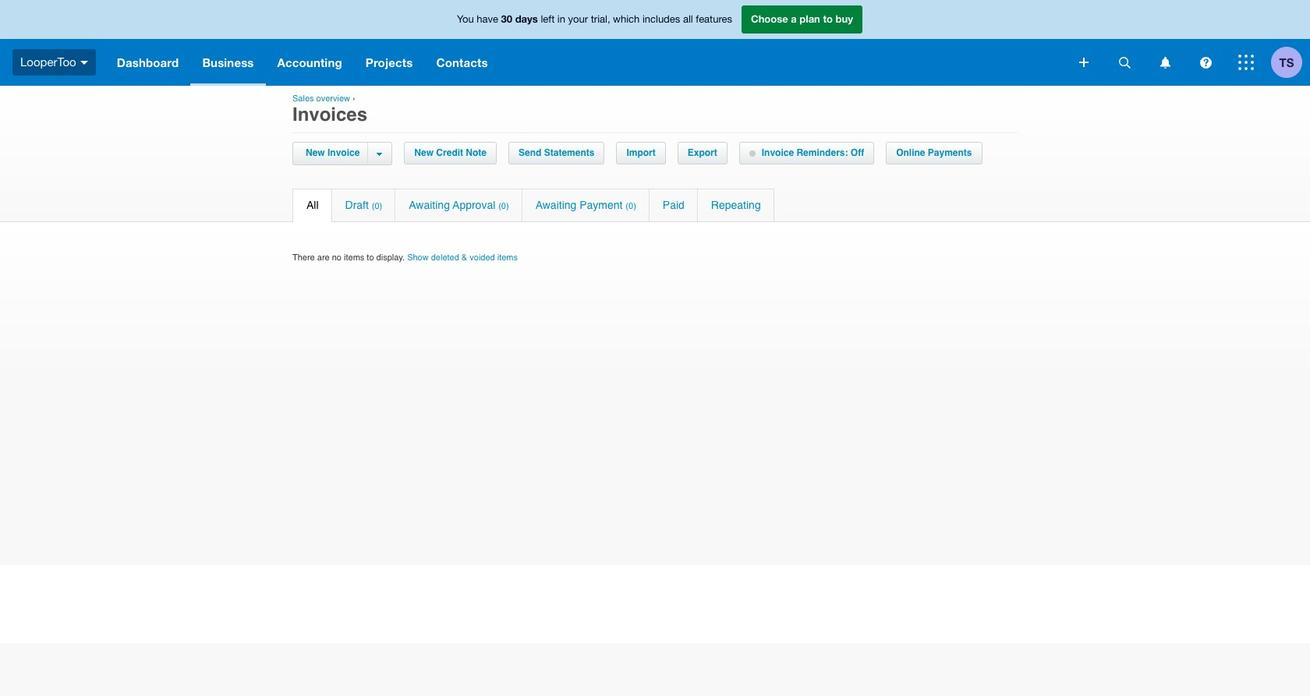 Task type: vqa. For each thing, say whether or not it's contained in the screenshot.
2nd 'Total'
no



Task type: describe. For each thing, give the bounding box(es) containing it.
dashboard
[[117, 55, 179, 69]]

1 invoice from the left
[[328, 147, 360, 158]]

new for new invoice
[[306, 147, 325, 158]]

overview
[[316, 94, 350, 104]]

note
[[466, 147, 487, 158]]

send statements
[[519, 147, 595, 158]]

all
[[683, 13, 693, 25]]

which
[[613, 13, 640, 25]]

buy
[[836, 13, 853, 25]]

0 horizontal spatial to
[[367, 253, 374, 263]]

2 svg image from the left
[[1200, 57, 1212, 68]]

send
[[519, 147, 542, 158]]

off
[[851, 147, 864, 158]]

voided
[[470, 253, 495, 263]]

payments
[[928, 147, 972, 158]]

reminders:
[[797, 147, 848, 158]]

new credit note link
[[405, 143, 496, 164]]

show deleted & voided items link
[[407, 253, 518, 263]]

have
[[477, 13, 498, 25]]

30
[[501, 13, 513, 25]]

send statements link
[[509, 143, 604, 164]]

your
[[568, 13, 588, 25]]

awaiting payment (0)
[[536, 199, 636, 211]]

online payments link
[[887, 143, 982, 164]]

sales overview link
[[293, 94, 350, 104]]

export
[[688, 147, 718, 158]]

repeating link
[[698, 190, 774, 222]]

import
[[627, 147, 656, 158]]

show
[[407, 253, 429, 263]]

export link
[[678, 143, 727, 164]]

deleted
[[431, 253, 459, 263]]

svg image inside loopertoo popup button
[[80, 61, 88, 65]]

2 invoice from the left
[[762, 147, 794, 158]]

ts button
[[1272, 39, 1311, 86]]

new credit note
[[415, 147, 487, 158]]

choose
[[751, 13, 788, 25]]

are
[[317, 253, 330, 263]]

awaiting for awaiting payment
[[536, 199, 577, 211]]

to inside banner
[[823, 13, 833, 25]]

›
[[353, 94, 356, 104]]

awaiting for awaiting approval
[[409, 199, 450, 211]]

there are no items to display. show deleted & voided items
[[293, 253, 518, 263]]

new for new credit note
[[415, 147, 434, 158]]

ts
[[1280, 55, 1295, 69]]

&
[[462, 253, 467, 263]]

banner containing ts
[[0, 0, 1311, 86]]

plan
[[800, 13, 821, 25]]

invoice reminders:                                  off link
[[740, 143, 874, 164]]

you have 30 days left in your trial, which includes all features
[[457, 13, 733, 25]]

awaiting approval (0)
[[409, 199, 509, 211]]

days
[[515, 13, 538, 25]]

a
[[791, 13, 797, 25]]

paid
[[663, 199, 685, 211]]

new invoice link
[[302, 143, 368, 164]]

you
[[457, 13, 474, 25]]

import link
[[617, 143, 665, 164]]



Task type: locate. For each thing, give the bounding box(es) containing it.
0 horizontal spatial awaiting
[[409, 199, 450, 211]]

2 horizontal spatial (0)
[[626, 201, 636, 211]]

0 horizontal spatial invoice
[[328, 147, 360, 158]]

payment
[[580, 199, 623, 211]]

0 vertical spatial to
[[823, 13, 833, 25]]

display.
[[376, 253, 405, 263]]

all
[[307, 199, 319, 211]]

to left buy
[[823, 13, 833, 25]]

(0)
[[372, 201, 382, 211], [499, 201, 509, 211], [626, 201, 636, 211]]

approval
[[453, 199, 496, 211]]

1 awaiting from the left
[[409, 199, 450, 211]]

1 items from the left
[[344, 253, 365, 263]]

svg image
[[1119, 57, 1131, 68], [1200, 57, 1212, 68]]

1 horizontal spatial invoice
[[762, 147, 794, 158]]

left
[[541, 13, 555, 25]]

banner
[[0, 0, 1311, 86]]

to
[[823, 13, 833, 25], [367, 253, 374, 263]]

accounting button
[[266, 39, 354, 86]]

1 svg image from the left
[[1119, 57, 1131, 68]]

1 horizontal spatial awaiting
[[536, 199, 577, 211]]

invoice down invoices
[[328, 147, 360, 158]]

sales overview › invoices
[[293, 94, 367, 126]]

1 horizontal spatial items
[[497, 253, 518, 263]]

new invoice
[[306, 147, 360, 158]]

2 items from the left
[[497, 253, 518, 263]]

there
[[293, 253, 315, 263]]

all link
[[293, 190, 331, 222]]

no
[[332, 253, 342, 263]]

statements
[[544, 147, 595, 158]]

trial,
[[591, 13, 610, 25]]

1 vertical spatial to
[[367, 253, 374, 263]]

loopertoo
[[20, 55, 76, 68]]

includes
[[643, 13, 680, 25]]

dashboard link
[[105, 39, 191, 86]]

to left display.
[[367, 253, 374, 263]]

items
[[344, 253, 365, 263], [497, 253, 518, 263]]

new
[[306, 147, 325, 158], [415, 147, 434, 158]]

2 new from the left
[[415, 147, 434, 158]]

(0) inside awaiting payment (0)
[[626, 201, 636, 211]]

draft
[[345, 199, 369, 211]]

2 (0) from the left
[[499, 201, 509, 211]]

1 horizontal spatial svg image
[[1200, 57, 1212, 68]]

awaiting left approval
[[409, 199, 450, 211]]

projects
[[366, 55, 413, 69]]

sales
[[293, 94, 314, 104]]

credit
[[436, 147, 463, 158]]

invoice left reminders:
[[762, 147, 794, 158]]

invoice
[[328, 147, 360, 158], [762, 147, 794, 158]]

online payments
[[896, 147, 972, 158]]

loopertoo button
[[0, 39, 105, 86]]

0 horizontal spatial svg image
[[1119, 57, 1131, 68]]

(0) right draft
[[372, 201, 382, 211]]

choose a plan to buy
[[751, 13, 853, 25]]

(0) for awaiting payment
[[626, 201, 636, 211]]

awaiting
[[409, 199, 450, 211], [536, 199, 577, 211]]

new left credit
[[415, 147, 434, 158]]

business
[[202, 55, 254, 69]]

svg image
[[1239, 55, 1254, 70], [1160, 57, 1171, 68], [1080, 58, 1089, 67], [80, 61, 88, 65]]

3 (0) from the left
[[626, 201, 636, 211]]

(0) right payment
[[626, 201, 636, 211]]

1 horizontal spatial new
[[415, 147, 434, 158]]

0 horizontal spatial (0)
[[372, 201, 382, 211]]

projects button
[[354, 39, 425, 86]]

features
[[696, 13, 733, 25]]

2 awaiting from the left
[[536, 199, 577, 211]]

(0) for awaiting approval
[[499, 201, 509, 211]]

0 horizontal spatial new
[[306, 147, 325, 158]]

paid link
[[650, 190, 697, 222]]

invoice reminders:                                  off
[[762, 147, 864, 158]]

1 (0) from the left
[[372, 201, 382, 211]]

new down invoices
[[306, 147, 325, 158]]

(0) inside awaiting approval (0)
[[499, 201, 509, 211]]

(0) right approval
[[499, 201, 509, 211]]

(0) inside draft (0)
[[372, 201, 382, 211]]

items right no
[[344, 253, 365, 263]]

items right voided
[[497, 253, 518, 263]]

0 horizontal spatial items
[[344, 253, 365, 263]]

contacts
[[436, 55, 488, 69]]

1 new from the left
[[306, 147, 325, 158]]

repeating
[[711, 199, 761, 211]]

contacts button
[[425, 39, 500, 86]]

invoices
[[293, 104, 367, 126]]

draft (0)
[[345, 199, 382, 211]]

business button
[[191, 39, 266, 86]]

online
[[896, 147, 926, 158]]

1 horizontal spatial to
[[823, 13, 833, 25]]

accounting
[[277, 55, 342, 69]]

awaiting left payment
[[536, 199, 577, 211]]

1 horizontal spatial (0)
[[499, 201, 509, 211]]

in
[[558, 13, 566, 25]]



